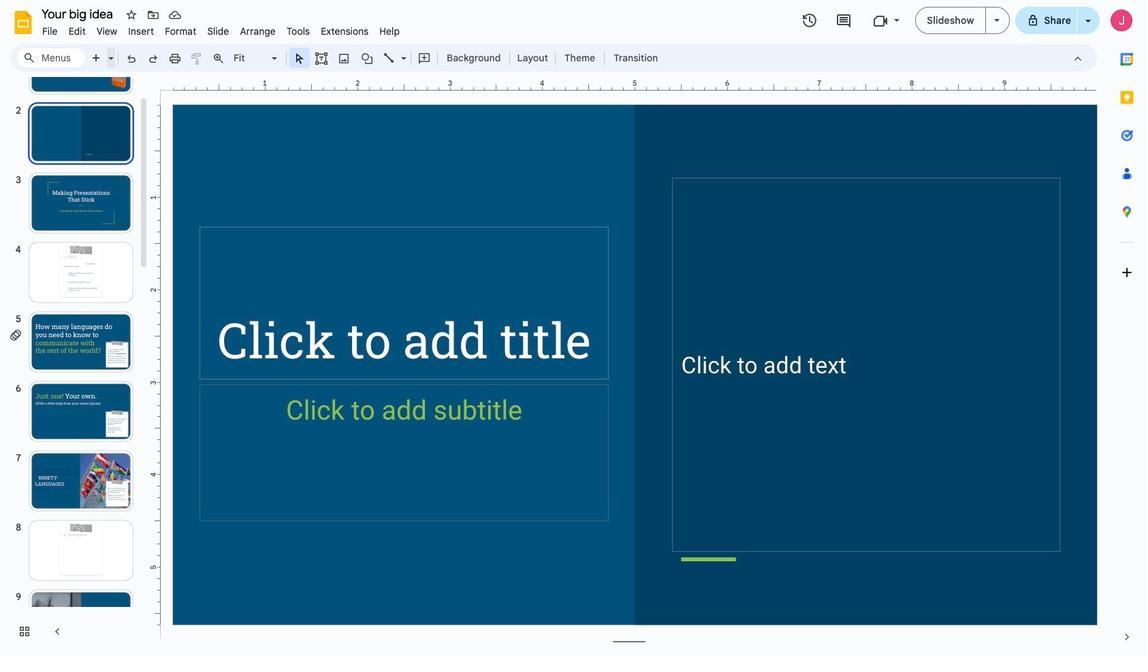 Task type: describe. For each thing, give the bounding box(es) containing it.
Menus field
[[17, 48, 85, 67]]

Zoom field
[[230, 48, 283, 68]]

text box image
[[315, 52, 328, 65]]

quick sharing actions image
[[1086, 20, 1092, 41]]

document status: saved to drive. image
[[168, 8, 182, 22]]

2 menu item from the left
[[63, 23, 91, 40]]

new slide (ctrl+m) image
[[90, 52, 104, 65]]

7 menu item from the left
[[235, 23, 281, 40]]

menu bar inside menu bar "banner"
[[37, 18, 406, 40]]

8 menu item from the left
[[281, 23, 316, 40]]

select (esc) image
[[293, 52, 307, 65]]

3 menu item from the left
[[91, 23, 123, 40]]

hide the menus (ctrl+shift+f) image
[[1072, 52, 1085, 65]]

Star checkbox
[[122, 5, 141, 25]]

new slide with layout image
[[105, 49, 114, 54]]

select line image
[[398, 49, 407, 54]]

6 menu item from the left
[[202, 23, 235, 40]]

menu bar banner
[[0, 0, 1147, 656]]

Zoom text field
[[232, 48, 270, 67]]

slides home image
[[11, 10, 35, 35]]

10 menu item from the left
[[374, 23, 406, 40]]



Task type: vqa. For each thing, say whether or not it's contained in the screenshot.
10th menu item
yes



Task type: locate. For each thing, give the bounding box(es) containing it.
application
[[0, 0, 1147, 656]]

tab list
[[1109, 40, 1147, 618]]

menu item up insert image
[[316, 23, 374, 40]]

paint format image
[[190, 52, 204, 65]]

navigation
[[0, 20, 150, 656]]

last edit was seconds ago image
[[802, 12, 819, 29]]

menu item up menus field
[[37, 23, 63, 40]]

line image
[[383, 52, 397, 65]]

main toolbar
[[84, 48, 665, 68]]

4 menu item from the left
[[123, 23, 160, 40]]

5 menu item from the left
[[160, 23, 202, 40]]

menu item down star icon
[[123, 23, 160, 40]]

move image
[[146, 8, 160, 22]]

redo (⌘y) image
[[146, 52, 160, 65]]

menu item
[[37, 23, 63, 40], [63, 23, 91, 40], [91, 23, 123, 40], [123, 23, 160, 40], [160, 23, 202, 40], [202, 23, 235, 40], [235, 23, 281, 40], [281, 23, 316, 40], [316, 23, 374, 40], [374, 23, 406, 40]]

show all comments image
[[836, 13, 852, 29]]

1 menu item from the left
[[37, 23, 63, 40]]

Rename text field
[[37, 5, 121, 22]]

undo (⌘z) image
[[125, 52, 138, 65]]

add comment (⌘+option+m) image
[[418, 52, 431, 65]]

menu item up the zoom image
[[202, 23, 235, 40]]

menu item up the select (esc) icon
[[281, 23, 316, 40]]

menu item up new slide with layout image
[[91, 23, 123, 40]]

menu item up zoom field
[[235, 23, 281, 40]]

menu item up select line icon
[[374, 23, 406, 40]]

print (⌘p) image
[[168, 52, 182, 65]]

menu bar
[[37, 18, 406, 40]]

menu item down rename text field at left
[[63, 23, 91, 40]]

shape image
[[359, 48, 375, 67]]

insert image image
[[336, 48, 352, 67]]

tab list inside menu bar "banner"
[[1109, 40, 1147, 618]]

9 menu item from the left
[[316, 23, 374, 40]]

presentation options image
[[994, 19, 1000, 22]]

zoom image
[[212, 52, 226, 65]]

menu item down the document status: saved to drive. icon
[[160, 23, 202, 40]]

star image
[[125, 8, 138, 22]]

share. private to only me. image
[[1027, 14, 1039, 26]]



